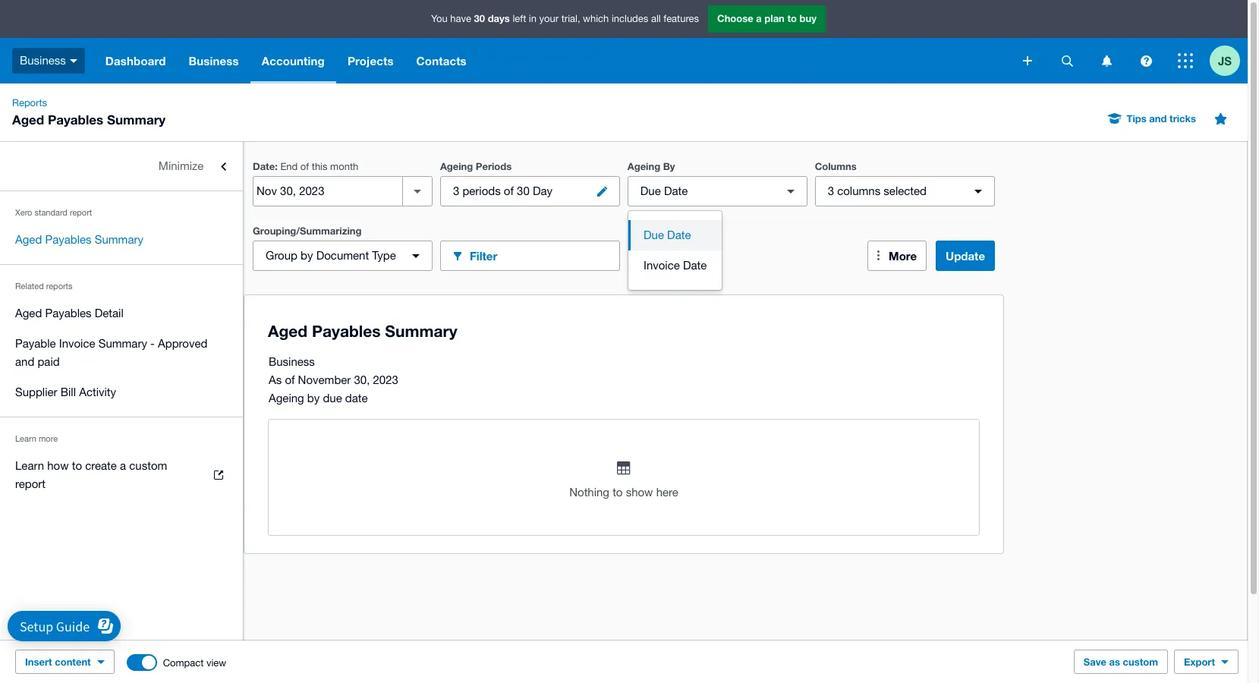 Task type: describe. For each thing, give the bounding box(es) containing it.
due for due date popup button
[[641, 185, 661, 197]]

save as custom
[[1084, 656, 1159, 668]]

30,
[[354, 374, 370, 387]]

due date button
[[628, 176, 808, 207]]

aged payables summary
[[15, 233, 143, 246]]

2 horizontal spatial svg image
[[1179, 53, 1194, 68]]

3 for 3 periods of 30 day
[[453, 185, 460, 197]]

type
[[372, 249, 396, 262]]

of for 3 periods of 30 day
[[504, 185, 514, 197]]

summary for invoice
[[99, 337, 147, 350]]

features
[[664, 13, 699, 24]]

filter
[[470, 249, 498, 262]]

to inside learn how to create a custom report
[[72, 459, 82, 472]]

update
[[946, 249, 986, 263]]

have
[[451, 13, 472, 24]]

tips
[[1127, 112, 1147, 125]]

xero standard report
[[15, 208, 92, 217]]

tips and tricks
[[1127, 112, 1197, 125]]

reports aged payables summary
[[12, 97, 166, 128]]

3 periods of 30 day button
[[440, 176, 620, 207]]

payable invoice summary - approved and paid
[[15, 337, 208, 368]]

to inside banner
[[788, 12, 797, 24]]

update button
[[936, 241, 996, 271]]

supplier bill activity
[[15, 386, 116, 399]]

show
[[626, 486, 653, 499]]

due date for due date popup button
[[641, 185, 688, 197]]

choose a plan to buy
[[718, 12, 817, 24]]

summary for payables
[[95, 233, 143, 246]]

selected
[[884, 185, 927, 197]]

plan
[[765, 12, 785, 24]]

learn for learn more
[[15, 434, 36, 443]]

grouping/summarizing
[[253, 225, 362, 237]]

includes
[[612, 13, 649, 24]]

:
[[275, 160, 278, 172]]

payables for summary
[[45, 233, 92, 246]]

date
[[345, 392, 368, 405]]

filter button
[[440, 241, 620, 271]]

group
[[266, 249, 298, 262]]

0 horizontal spatial svg image
[[1062, 55, 1073, 66]]

date left end
[[253, 160, 275, 172]]

custom inside learn how to create a custom report
[[129, 459, 167, 472]]

aged payables detail
[[15, 307, 124, 320]]

by inside popup button
[[301, 249, 313, 262]]

create
[[85, 459, 117, 472]]

date for invoice date button
[[683, 259, 707, 272]]

columns
[[815, 160, 857, 172]]

minimize
[[159, 159, 204, 172]]

learn more
[[15, 434, 58, 443]]

3 columns selected
[[828, 185, 927, 197]]

trial,
[[562, 13, 581, 24]]

business as of november 30, 2023 ageing by due date
[[269, 355, 399, 405]]

month
[[330, 161, 359, 172]]

group by document type
[[266, 249, 396, 262]]

due date button
[[629, 220, 722, 251]]

invoice inside payable invoice summary - approved and paid
[[59, 337, 95, 350]]

as
[[269, 374, 282, 387]]

more
[[889, 249, 917, 263]]

insert content
[[25, 656, 91, 668]]

due
[[323, 392, 342, 405]]

you have 30 days left in your trial, which includes all features
[[431, 12, 699, 24]]

and inside payable invoice summary - approved and paid
[[15, 355, 34, 368]]

save as custom button
[[1074, 650, 1169, 674]]

related
[[15, 282, 44, 291]]

buy
[[800, 12, 817, 24]]

your
[[540, 13, 559, 24]]

how
[[47, 459, 69, 472]]

learn how to create a custom report
[[15, 459, 167, 491]]

reports link
[[6, 96, 53, 111]]

payables for detail
[[45, 307, 92, 320]]

more button
[[868, 241, 927, 271]]

reports
[[46, 282, 73, 291]]

list of convenience dates image
[[402, 176, 433, 207]]

supplier
[[15, 386, 57, 399]]

content
[[55, 656, 91, 668]]

reports
[[12, 97, 47, 109]]

payable invoice summary - approved and paid link
[[0, 329, 243, 377]]

contacts
[[417, 54, 467, 68]]

end
[[280, 161, 298, 172]]

1 horizontal spatial svg image
[[1024, 56, 1033, 65]]

business button
[[0, 38, 94, 84]]

minimize button
[[0, 151, 243, 181]]

dashboard link
[[94, 38, 177, 84]]

insert content button
[[15, 650, 114, 674]]

here
[[657, 486, 679, 499]]

contacts button
[[405, 38, 478, 84]]

date : end of this month
[[253, 160, 359, 172]]

compact view
[[163, 657, 226, 669]]

1 horizontal spatial report
[[70, 208, 92, 217]]

2023
[[373, 374, 399, 387]]

date for due date popup button
[[664, 185, 688, 197]]

invoice date
[[644, 259, 707, 272]]

group containing due date
[[629, 211, 722, 290]]

accounting
[[262, 54, 325, 68]]

Report title field
[[264, 314, 974, 349]]

export
[[1185, 656, 1216, 668]]



Task type: vqa. For each thing, say whether or not it's contained in the screenshot.
Content
yes



Task type: locate. For each thing, give the bounding box(es) containing it.
dashboard
[[105, 54, 166, 68]]

of left this
[[301, 161, 309, 172]]

custom right as
[[1124, 656, 1159, 668]]

1 horizontal spatial to
[[613, 486, 623, 499]]

2 horizontal spatial of
[[504, 185, 514, 197]]

report up aged payables summary
[[70, 208, 92, 217]]

report down the 'learn more'
[[15, 478, 46, 491]]

1 vertical spatial payables
[[45, 233, 92, 246]]

list box containing due date
[[629, 211, 722, 290]]

2 vertical spatial to
[[613, 486, 623, 499]]

of for business as of november 30, 2023 ageing by due date
[[285, 374, 295, 387]]

report
[[70, 208, 92, 217], [15, 478, 46, 491]]

due inside button
[[644, 229, 664, 241]]

activity
[[79, 386, 116, 399]]

of inside business as of november 30, 2023 ageing by due date
[[285, 374, 295, 387]]

0 horizontal spatial invoice
[[59, 337, 95, 350]]

0 horizontal spatial custom
[[129, 459, 167, 472]]

1 vertical spatial invoice
[[59, 337, 95, 350]]

0 horizontal spatial svg image
[[70, 59, 77, 63]]

1 horizontal spatial a
[[757, 12, 762, 24]]

2 learn from the top
[[15, 459, 44, 472]]

periods
[[463, 185, 501, 197]]

svg image inside business popup button
[[70, 59, 77, 63]]

date
[[253, 160, 275, 172], [664, 185, 688, 197], [668, 229, 691, 241], [683, 259, 707, 272]]

date for due date button
[[668, 229, 691, 241]]

which
[[583, 13, 609, 24]]

and right tips
[[1150, 112, 1168, 125]]

xero
[[15, 208, 32, 217]]

payables down reports
[[45, 307, 92, 320]]

a right create
[[120, 459, 126, 472]]

1 3 from the left
[[453, 185, 460, 197]]

1 learn from the top
[[15, 434, 36, 443]]

due down ageing by
[[641, 185, 661, 197]]

of inside date : end of this month
[[301, 161, 309, 172]]

0 vertical spatial due
[[641, 185, 661, 197]]

0 horizontal spatial ageing
[[269, 392, 304, 405]]

summary inside reports aged payables summary
[[107, 112, 166, 128]]

projects
[[348, 54, 394, 68]]

0 horizontal spatial 30
[[474, 12, 485, 24]]

payables
[[48, 112, 103, 128], [45, 233, 92, 246], [45, 307, 92, 320]]

insert
[[25, 656, 52, 668]]

due date inside due date button
[[644, 229, 691, 241]]

payables down xero standard report
[[45, 233, 92, 246]]

0 vertical spatial aged
[[12, 112, 44, 128]]

0 vertical spatial due date
[[641, 185, 688, 197]]

-
[[150, 337, 155, 350]]

nothing
[[570, 486, 610, 499]]

1 vertical spatial learn
[[15, 459, 44, 472]]

1 vertical spatial and
[[15, 355, 34, 368]]

payable
[[15, 337, 56, 350]]

ageing down as
[[269, 392, 304, 405]]

by left due in the left bottom of the page
[[307, 392, 320, 405]]

november
[[298, 374, 351, 387]]

of right as
[[285, 374, 295, 387]]

document
[[316, 249, 369, 262]]

learn how to create a custom report link
[[0, 451, 243, 500]]

2 vertical spatial aged
[[15, 307, 42, 320]]

summary up minimize button
[[107, 112, 166, 128]]

1 vertical spatial to
[[72, 459, 82, 472]]

due inside popup button
[[641, 185, 661, 197]]

a left plan
[[757, 12, 762, 24]]

learn down the 'learn more'
[[15, 459, 44, 472]]

navigation
[[94, 38, 1013, 84]]

save
[[1084, 656, 1107, 668]]

aged down related
[[15, 307, 42, 320]]

2 horizontal spatial ageing
[[628, 160, 661, 172]]

0 horizontal spatial a
[[120, 459, 126, 472]]

1 horizontal spatial business
[[189, 54, 239, 68]]

due date
[[641, 185, 688, 197], [644, 229, 691, 241]]

navigation containing dashboard
[[94, 38, 1013, 84]]

in
[[529, 13, 537, 24]]

ageing up periods
[[440, 160, 473, 172]]

0 vertical spatial learn
[[15, 434, 36, 443]]

2 horizontal spatial business
[[269, 355, 315, 368]]

all
[[651, 13, 661, 24]]

svg image
[[1102, 55, 1112, 66], [1024, 56, 1033, 65], [70, 59, 77, 63]]

0 vertical spatial by
[[301, 249, 313, 262]]

group
[[629, 211, 722, 290]]

due up 'invoice date'
[[644, 229, 664, 241]]

30 inside button
[[517, 185, 530, 197]]

due date up 'invoice date'
[[644, 229, 691, 241]]

to
[[788, 12, 797, 24], [72, 459, 82, 472], [613, 486, 623, 499]]

1 vertical spatial due date
[[644, 229, 691, 241]]

payables inside reports aged payables summary
[[48, 112, 103, 128]]

ageing
[[440, 160, 473, 172], [628, 160, 661, 172], [269, 392, 304, 405]]

1 horizontal spatial 30
[[517, 185, 530, 197]]

banner containing js
[[0, 0, 1248, 84]]

periods
[[476, 160, 512, 172]]

and down payable
[[15, 355, 34, 368]]

1 vertical spatial 30
[[517, 185, 530, 197]]

2 vertical spatial summary
[[99, 337, 147, 350]]

invoice date button
[[629, 251, 722, 281]]

0 vertical spatial and
[[1150, 112, 1168, 125]]

business inside business dropdown button
[[189, 54, 239, 68]]

detail
[[95, 307, 124, 320]]

1 horizontal spatial 3
[[828, 185, 835, 197]]

aged
[[12, 112, 44, 128], [15, 233, 42, 246], [15, 307, 42, 320]]

to left show
[[613, 486, 623, 499]]

invoice down aged payables detail
[[59, 337, 95, 350]]

svg image
[[1179, 53, 1194, 68], [1062, 55, 1073, 66], [1141, 55, 1152, 66]]

1 vertical spatial custom
[[1124, 656, 1159, 668]]

due date down by
[[641, 185, 688, 197]]

nothing to show here
[[570, 486, 679, 499]]

date down by
[[664, 185, 688, 197]]

aged payables summary link
[[0, 225, 243, 255]]

learn
[[15, 434, 36, 443], [15, 459, 44, 472]]

0 horizontal spatial and
[[15, 355, 34, 368]]

summary inside payable invoice summary - approved and paid
[[99, 337, 147, 350]]

due for due date button
[[644, 229, 664, 241]]

0 vertical spatial summary
[[107, 112, 166, 128]]

30 right have on the top left of the page
[[474, 12, 485, 24]]

approved
[[158, 337, 208, 350]]

1 horizontal spatial invoice
[[644, 259, 680, 272]]

summary left -
[[99, 337, 147, 350]]

you
[[431, 13, 448, 24]]

aged for aged payables summary
[[15, 233, 42, 246]]

as
[[1110, 656, 1121, 668]]

business
[[20, 54, 66, 67], [189, 54, 239, 68], [269, 355, 315, 368]]

1 horizontal spatial of
[[301, 161, 309, 172]]

date down due date button
[[683, 259, 707, 272]]

accounting button
[[250, 38, 336, 84]]

due date for due date button
[[644, 229, 691, 241]]

3 down columns
[[828, 185, 835, 197]]

3
[[453, 185, 460, 197], [828, 185, 835, 197]]

2 vertical spatial payables
[[45, 307, 92, 320]]

0 horizontal spatial to
[[72, 459, 82, 472]]

of inside button
[[504, 185, 514, 197]]

ageing by
[[628, 160, 676, 172]]

of
[[301, 161, 309, 172], [504, 185, 514, 197], [285, 374, 295, 387]]

0 vertical spatial custom
[[129, 459, 167, 472]]

by inside business as of november 30, 2023 ageing by due date
[[307, 392, 320, 405]]

remove from favorites image
[[1206, 103, 1236, 134]]

day
[[533, 185, 553, 197]]

0 vertical spatial to
[[788, 12, 797, 24]]

custom right create
[[129, 459, 167, 472]]

0 vertical spatial a
[[757, 12, 762, 24]]

a
[[757, 12, 762, 24], [120, 459, 126, 472]]

3 left periods
[[453, 185, 460, 197]]

bill
[[61, 386, 76, 399]]

banner
[[0, 0, 1248, 84]]

1 vertical spatial of
[[504, 185, 514, 197]]

js button
[[1210, 38, 1248, 84]]

ageing periods
[[440, 160, 512, 172]]

1 vertical spatial a
[[120, 459, 126, 472]]

a inside learn how to create a custom report
[[120, 459, 126, 472]]

learn for learn how to create a custom report
[[15, 459, 44, 472]]

due
[[641, 185, 661, 197], [644, 229, 664, 241]]

date up 'invoice date'
[[668, 229, 691, 241]]

3 for 3 columns selected
[[828, 185, 835, 197]]

choose
[[718, 12, 754, 24]]

supplier bill activity link
[[0, 377, 243, 408]]

aged payables detail link
[[0, 298, 243, 329]]

ageing for ageing periods
[[440, 160, 473, 172]]

1 vertical spatial report
[[15, 478, 46, 491]]

aged down xero
[[15, 233, 42, 246]]

0 vertical spatial 30
[[474, 12, 485, 24]]

invoice down due date button
[[644, 259, 680, 272]]

navigation inside banner
[[94, 38, 1013, 84]]

0 vertical spatial report
[[70, 208, 92, 217]]

learn inside learn how to create a custom report
[[15, 459, 44, 472]]

0 horizontal spatial of
[[285, 374, 295, 387]]

30 left day
[[517, 185, 530, 197]]

due date inside due date popup button
[[641, 185, 688, 197]]

1 vertical spatial aged
[[15, 233, 42, 246]]

tricks
[[1170, 112, 1197, 125]]

ageing inside business as of november 30, 2023 ageing by due date
[[269, 392, 304, 405]]

to left buy
[[788, 12, 797, 24]]

by down grouping/summarizing on the left top of page
[[301, 249, 313, 262]]

this
[[312, 161, 328, 172]]

ageing left by
[[628, 160, 661, 172]]

1 vertical spatial summary
[[95, 233, 143, 246]]

2 3 from the left
[[828, 185, 835, 197]]

invoice inside invoice date button
[[644, 259, 680, 272]]

date inside popup button
[[664, 185, 688, 197]]

business inside business popup button
[[20, 54, 66, 67]]

2 horizontal spatial to
[[788, 12, 797, 24]]

1 vertical spatial due
[[644, 229, 664, 241]]

1 vertical spatial by
[[307, 392, 320, 405]]

view
[[207, 657, 226, 669]]

3 inside button
[[453, 185, 460, 197]]

aged for aged payables detail
[[15, 307, 42, 320]]

payables down "reports" link
[[48, 112, 103, 128]]

0 vertical spatial of
[[301, 161, 309, 172]]

3 periods of 30 day
[[453, 185, 553, 197]]

0 horizontal spatial report
[[15, 478, 46, 491]]

report inside learn how to create a custom report
[[15, 478, 46, 491]]

of right periods
[[504, 185, 514, 197]]

0 horizontal spatial business
[[20, 54, 66, 67]]

2 vertical spatial of
[[285, 374, 295, 387]]

1 horizontal spatial custom
[[1124, 656, 1159, 668]]

0 horizontal spatial 3
[[453, 185, 460, 197]]

0 vertical spatial payables
[[48, 112, 103, 128]]

custom inside 'button'
[[1124, 656, 1159, 668]]

standard
[[35, 208, 67, 217]]

business inside business as of november 30, 2023 ageing by due date
[[269, 355, 315, 368]]

more
[[39, 434, 58, 443]]

0 vertical spatial invoice
[[644, 259, 680, 272]]

aged inside reports aged payables summary
[[12, 112, 44, 128]]

js
[[1219, 54, 1233, 67]]

paid
[[38, 355, 60, 368]]

aged down "reports" link
[[12, 112, 44, 128]]

and inside button
[[1150, 112, 1168, 125]]

list box
[[629, 211, 722, 290]]

days
[[488, 12, 510, 24]]

columns
[[838, 185, 881, 197]]

export button
[[1175, 650, 1239, 674]]

30
[[474, 12, 485, 24], [517, 185, 530, 197]]

Select end date field
[[254, 177, 402, 206]]

1 horizontal spatial ageing
[[440, 160, 473, 172]]

related reports
[[15, 282, 73, 291]]

learn left more
[[15, 434, 36, 443]]

1 horizontal spatial and
[[1150, 112, 1168, 125]]

to right how
[[72, 459, 82, 472]]

summary down minimize button
[[95, 233, 143, 246]]

1 horizontal spatial svg image
[[1141, 55, 1152, 66]]

ageing for ageing by
[[628, 160, 661, 172]]

2 horizontal spatial svg image
[[1102, 55, 1112, 66]]

business button
[[177, 38, 250, 84]]



